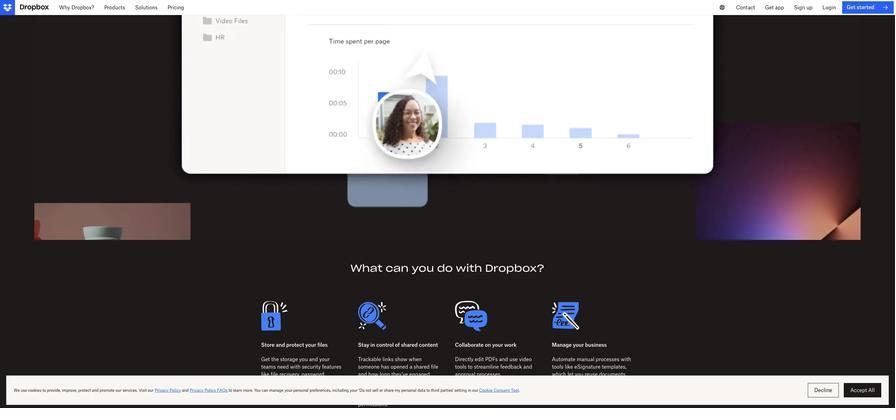 Task type: describe. For each thing, give the bounding box(es) containing it.
others'
[[412, 394, 428, 400]]

opened
[[391, 364, 408, 370]]

engaged
[[410, 371, 430, 378]]

in inside 'automate manual processes with tools like esignature templates, which let you reuse documents in seconds.'
[[552, 379, 557, 385]]

your left files at the bottom left of page
[[305, 342, 316, 348]]

#alt image for work
[[455, 297, 537, 335]]

get app button
[[761, 0, 789, 15]]

#alt image for your
[[261, 297, 343, 335]]

your right on at the bottom right
[[492, 342, 503, 348]]

get started
[[847, 4, 875, 10]]

streamline
[[474, 364, 499, 370]]

shared inside trackable links show when someone has opened a shared file and how long they've engaged with it. plus, you can turn off access for any individual at any time without affecting others' permissions.
[[414, 364, 430, 370]]

they've
[[392, 371, 408, 378]]

trackable links show when someone has opened a shared file and how long they've engaged with it. plus, you can turn off access for any individual at any time without affecting others' permissions.
[[358, 356, 439, 408]]

access
[[358, 386, 374, 393]]

trackable
[[358, 356, 381, 363]]

approval
[[455, 371, 476, 378]]

pricing link
[[163, 0, 189, 15]]

sign
[[794, 4, 806, 11]]

protect
[[286, 342, 304, 348]]

you left do
[[412, 262, 434, 275]]

which
[[552, 371, 567, 378]]

without
[[370, 394, 388, 400]]

tools inside 'automate manual processes with tools like esignature templates, which let you reuse documents in seconds.'
[[552, 364, 564, 370]]

on
[[485, 342, 491, 348]]

app
[[776, 4, 784, 11]]

need
[[277, 364, 289, 370]]

of
[[395, 342, 400, 348]]

to
[[468, 364, 473, 370]]

turn
[[408, 379, 418, 385]]

0 vertical spatial shared
[[401, 342, 418, 348]]

get started link
[[843, 1, 894, 14]]

a
[[410, 364, 413, 370]]

password
[[302, 371, 325, 378]]

collaborate
[[455, 342, 484, 348]]

content
[[419, 342, 438, 348]]

1 any from the left
[[384, 386, 392, 393]]

file inside trackable links show when someone has opened a shared file and how long they've engaged with it. plus, you can turn off access for any individual at any time without affecting others' permissions.
[[431, 364, 439, 370]]

use
[[510, 356, 518, 363]]

started
[[857, 4, 875, 10]]

products
[[104, 4, 125, 11]]

individual
[[393, 386, 416, 393]]

for
[[376, 386, 382, 393]]

tools inside directly edit pdfs and use video tools to streamline feedback and approval processes.
[[455, 364, 467, 370]]

your inside get the storage you and your teams need with security features like file recovery, password protection, watermarking, and viewer history.
[[319, 356, 330, 363]]

and up security
[[309, 356, 318, 363]]

store and protect your files
[[261, 342, 328, 348]]

affecting
[[390, 394, 411, 400]]

login button
[[818, 0, 841, 15]]

documents
[[599, 371, 626, 378]]

get for get app
[[766, 4, 774, 11]]

show
[[395, 356, 408, 363]]

products button
[[99, 0, 130, 15]]

you inside trackable links show when someone has opened a shared file and how long they've engaged with it. plus, you can turn off access for any individual at any time without affecting others' permissions.
[[389, 379, 397, 385]]

with right do
[[456, 262, 482, 275]]

video
[[519, 356, 532, 363]]

viewer
[[261, 386, 277, 393]]

let
[[568, 371, 574, 378]]

history.
[[278, 386, 295, 393]]

get for get the storage you and your teams need with security features like file recovery, password protection, watermarking, and viewer history.
[[261, 356, 270, 363]]

reuse
[[585, 371, 598, 378]]

and left use
[[499, 356, 508, 363]]

automate manual processes with tools like esignature templates, which let you reuse documents in seconds.
[[552, 356, 632, 385]]

3 #alt image from the left
[[552, 297, 634, 335]]

templates,
[[602, 364, 627, 370]]

store
[[261, 342, 275, 348]]

solutions button
[[130, 0, 163, 15]]

directly
[[455, 356, 474, 363]]

your up manual
[[573, 342, 584, 348]]

seconds.
[[558, 379, 579, 385]]

directly edit pdfs and use video tools to streamline feedback and approval processes.
[[455, 356, 533, 378]]

edit
[[475, 356, 484, 363]]

time
[[358, 394, 369, 400]]

watermarking,
[[288, 379, 322, 385]]

0 vertical spatial can
[[386, 262, 409, 275]]



Task type: vqa. For each thing, say whether or not it's contained in the screenshot.
Get app
yes



Task type: locate. For each thing, give the bounding box(es) containing it.
like inside 'automate manual processes with tools like esignature templates, which let you reuse documents in seconds.'
[[565, 364, 573, 370]]

1 horizontal spatial #alt image
[[455, 297, 537, 335]]

0 horizontal spatial file
[[271, 371, 278, 378]]

feedback
[[501, 364, 522, 370]]

links
[[383, 356, 394, 363]]

any right for
[[384, 386, 392, 393]]

shared right the of in the left bottom of the page
[[401, 342, 418, 348]]

has
[[381, 364, 390, 370]]

file
[[431, 364, 439, 370], [271, 371, 278, 378]]

do
[[437, 262, 453, 275]]

get the storage you and your teams need with security features like file recovery, password protection, watermarking, and viewer history.
[[261, 356, 342, 393]]

permissions.
[[358, 401, 388, 408]]

why dropbox?
[[59, 4, 94, 11]]

with up "templates,"
[[621, 356, 632, 363]]

1 tools from the left
[[455, 364, 467, 370]]

1 vertical spatial can
[[399, 379, 407, 385]]

security
[[302, 364, 321, 370]]

1 horizontal spatial get
[[766, 4, 774, 11]]

can inside trackable links show when someone has opened a shared file and how long they've engaged with it. plus, you can turn off access for any individual at any time without affecting others' permissions.
[[399, 379, 407, 385]]

with inside get the storage you and your teams need with security features like file recovery, password protection, watermarking, and viewer history.
[[290, 364, 301, 370]]

0 vertical spatial in
[[371, 342, 375, 348]]

features
[[322, 364, 342, 370]]

tools down directly
[[455, 364, 467, 370]]

what
[[351, 262, 383, 275]]

control
[[376, 342, 394, 348]]

and down video
[[524, 364, 533, 370]]

0 horizontal spatial get
[[261, 356, 270, 363]]

up
[[807, 4, 813, 11]]

it.
[[370, 379, 375, 385]]

someone
[[358, 364, 380, 370]]

you inside 'automate manual processes with tools like esignature templates, which let you reuse documents in seconds.'
[[575, 371, 584, 378]]

long
[[380, 371, 390, 378]]

get app
[[766, 4, 784, 11]]

with up access
[[358, 379, 369, 385]]

storage
[[280, 356, 298, 363]]

file inside get the storage you and your teams need with security features like file recovery, password protection, watermarking, and viewer history.
[[271, 371, 278, 378]]

why
[[59, 4, 70, 11]]

like
[[565, 364, 573, 370], [261, 371, 270, 378]]

file down the content
[[431, 364, 439, 370]]

get left started
[[847, 4, 856, 10]]

2 horizontal spatial get
[[847, 4, 856, 10]]

and right store on the left bottom of page
[[276, 342, 285, 348]]

0 vertical spatial file
[[431, 364, 439, 370]]

dropbox? inside "dropdown button"
[[71, 4, 94, 11]]

the
[[271, 356, 279, 363]]

get up teams
[[261, 356, 270, 363]]

get left the app
[[766, 4, 774, 11]]

plus,
[[376, 379, 387, 385]]

1 horizontal spatial file
[[431, 364, 439, 370]]

1 horizontal spatial like
[[565, 364, 573, 370]]

you down they've
[[389, 379, 397, 385]]

esignature
[[575, 364, 601, 370]]

what can you do with dropbox?
[[351, 262, 545, 275]]

you up security
[[299, 356, 308, 363]]

at
[[418, 386, 422, 393]]

2 any from the left
[[424, 386, 432, 393]]

like up let
[[565, 364, 573, 370]]

in
[[371, 342, 375, 348], [552, 379, 557, 385]]

pdfs
[[485, 356, 498, 363]]

can right the what
[[386, 262, 409, 275]]

contact
[[736, 4, 756, 11]]

recovery,
[[280, 371, 300, 378]]

tools up which
[[552, 364, 564, 370]]

2 horizontal spatial #alt image
[[552, 297, 634, 335]]

processes
[[596, 356, 620, 363]]

your
[[305, 342, 316, 348], [492, 342, 503, 348], [573, 342, 584, 348], [319, 356, 330, 363]]

1 vertical spatial shared
[[414, 364, 430, 370]]

business
[[585, 342, 607, 348]]

1 horizontal spatial tools
[[552, 364, 564, 370]]

get for get started
[[847, 4, 856, 10]]

stay
[[358, 342, 369, 348]]

get inside popup button
[[766, 4, 774, 11]]

files
[[318, 342, 328, 348]]

protection,
[[261, 379, 287, 385]]

any
[[384, 386, 392, 393], [424, 386, 432, 393]]

2 tools from the left
[[552, 364, 564, 370]]

you inside get the storage you and your teams need with security features like file recovery, password protection, watermarking, and viewer history.
[[299, 356, 308, 363]]

automate
[[552, 356, 576, 363]]

in right stay
[[371, 342, 375, 348]]

processes.
[[477, 371, 502, 378]]

0 horizontal spatial tools
[[455, 364, 467, 370]]

and inside trackable links show when someone has opened a shared file and how long they've engaged with it. plus, you can turn off access for any individual at any time without affecting others' permissions.
[[358, 371, 367, 378]]

#alt image up protect
[[261, 297, 343, 335]]

manage
[[552, 342, 572, 348]]

solutions
[[135, 4, 158, 11]]

manage your business
[[552, 342, 607, 348]]

your up features
[[319, 356, 330, 363]]

how
[[369, 371, 379, 378]]

1 horizontal spatial in
[[552, 379, 557, 385]]

and
[[276, 342, 285, 348], [309, 356, 318, 363], [499, 356, 508, 363], [524, 364, 533, 370], [358, 371, 367, 378], [324, 379, 333, 385]]

sign up
[[794, 4, 813, 11]]

shared up engaged
[[414, 364, 430, 370]]

like down teams
[[261, 371, 270, 378]]

1 horizontal spatial any
[[424, 386, 432, 393]]

#alt image up business
[[552, 297, 634, 335]]

get inside get the storage you and your teams need with security features like file recovery, password protection, watermarking, and viewer history.
[[261, 356, 270, 363]]

1 #alt image from the left
[[261, 297, 343, 335]]

icons of apps dropbox integrates with image
[[358, 297, 440, 335]]

teams
[[261, 364, 276, 370]]

#alt image up on at the bottom right
[[455, 297, 537, 335]]

manual
[[577, 356, 595, 363]]

1 vertical spatial dropbox?
[[485, 262, 545, 275]]

with up recovery,
[[290, 364, 301, 370]]

you right let
[[575, 371, 584, 378]]

0 vertical spatial dropbox?
[[71, 4, 94, 11]]

any right at
[[424, 386, 432, 393]]

pricing
[[168, 4, 184, 11]]

1 vertical spatial like
[[261, 371, 270, 378]]

collaborate on your work
[[455, 342, 517, 348]]

1 vertical spatial file
[[271, 371, 278, 378]]

login
[[823, 4, 836, 11]]

get
[[847, 4, 856, 10], [766, 4, 774, 11], [261, 356, 270, 363]]

0 horizontal spatial #alt image
[[261, 297, 343, 335]]

work
[[505, 342, 517, 348]]

when
[[409, 356, 422, 363]]

stay in control of shared content
[[358, 342, 438, 348]]

off
[[420, 379, 426, 385]]

0 horizontal spatial dropbox?
[[71, 4, 94, 11]]

dropbox?
[[71, 4, 94, 11], [485, 262, 545, 275]]

contact button
[[731, 0, 761, 15]]

0 horizontal spatial like
[[261, 371, 270, 378]]

why dropbox? button
[[54, 0, 99, 15]]

and down features
[[324, 379, 333, 385]]

0 horizontal spatial in
[[371, 342, 375, 348]]

2 #alt image from the left
[[455, 297, 537, 335]]

and down 'someone'
[[358, 371, 367, 378]]

0 horizontal spatial any
[[384, 386, 392, 393]]

with inside trackable links show when someone has opened a shared file and how long they've engaged with it. plus, you can turn off access for any individual at any time without affecting others' permissions.
[[358, 379, 369, 385]]

with inside 'automate manual processes with tools like esignature templates, which let you reuse documents in seconds.'
[[621, 356, 632, 363]]

0 vertical spatial like
[[565, 364, 573, 370]]

sign up button
[[789, 0, 818, 15]]

1 horizontal spatial dropbox?
[[485, 262, 545, 275]]

1 vertical spatial in
[[552, 379, 557, 385]]

in down which
[[552, 379, 557, 385]]

#alt image
[[261, 297, 343, 335], [455, 297, 537, 335], [552, 297, 634, 335]]

tools
[[455, 364, 467, 370], [552, 364, 564, 370]]

you
[[412, 262, 434, 275], [299, 356, 308, 363], [575, 371, 584, 378], [389, 379, 397, 385]]

like inside get the storage you and your teams need with security features like file recovery, password protection, watermarking, and viewer history.
[[261, 371, 270, 378]]

file up protection,
[[271, 371, 278, 378]]

can up individual
[[399, 379, 407, 385]]



